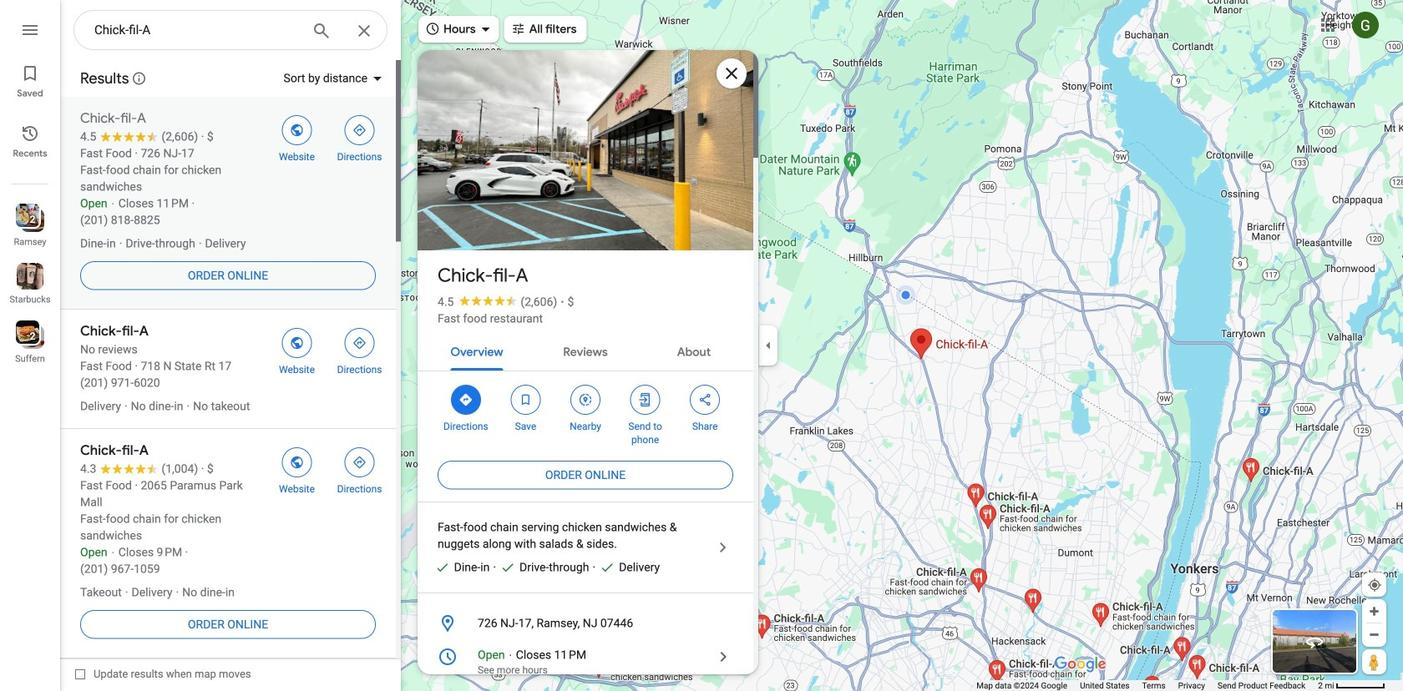 Task type: vqa. For each thing, say whether or not it's contained in the screenshot.
200 Ft button
no



Task type: locate. For each thing, give the bounding box(es) containing it.
1 vertical spatial 2 places element
[[18, 329, 36, 344]]

2,606 reviews element
[[521, 295, 558, 309]]

tab list
[[418, 331, 754, 371]]

learn more about legal disclosure regarding public reviews on google maps image
[[132, 71, 147, 86]]

2 places element
[[18, 212, 36, 227], [18, 329, 36, 344]]

tab list inside chick-fil-a "main content"
[[418, 331, 754, 371]]

price: inexpensive element
[[568, 295, 574, 309]]

has drive-through group
[[493, 560, 589, 577]]

serves dine-in group
[[428, 560, 490, 577]]

0 vertical spatial 2 places element
[[18, 212, 36, 227]]

street view image
[[1305, 633, 1325, 653]]

list
[[0, 0, 60, 692]]

menu image
[[20, 20, 40, 40]]

offers delivery group
[[593, 560, 660, 577]]

None checkbox
[[75, 664, 251, 685]]

from your device image
[[1368, 578, 1383, 593]]

1 2 places element from the top
[[18, 212, 36, 227]]

none search field inside google maps element
[[74, 10, 388, 56]]

zoom in image
[[1369, 606, 1381, 618]]

None field
[[94, 20, 298, 40]]

None search field
[[74, 10, 388, 56]]



Task type: describe. For each thing, give the bounding box(es) containing it.
google account: gary orlando  
(orlandogary85@gmail.com) image
[[1353, 12, 1380, 39]]

chick-fil-a main content
[[408, 50, 764, 692]]

collapse side panel image
[[760, 337, 778, 355]]

Chick-fil-A field
[[74, 10, 388, 56]]

actions for chick-fil-a region
[[418, 372, 754, 455]]

2 2 places element from the top
[[18, 329, 36, 344]]

none field inside chick-fil-a field
[[94, 20, 298, 40]]

show street view coverage image
[[1363, 650, 1387, 675]]

photo of chick-fil-a image
[[408, 50, 764, 251]]

zoom out image
[[1369, 629, 1381, 642]]

google maps element
[[0, 0, 1404, 692]]

none checkbox inside google maps element
[[75, 664, 251, 685]]

information for chick-fil-a region
[[418, 607, 754, 692]]

4.5 stars image
[[454, 295, 521, 306]]

results for chick-fil-a feed
[[60, 58, 401, 659]]



